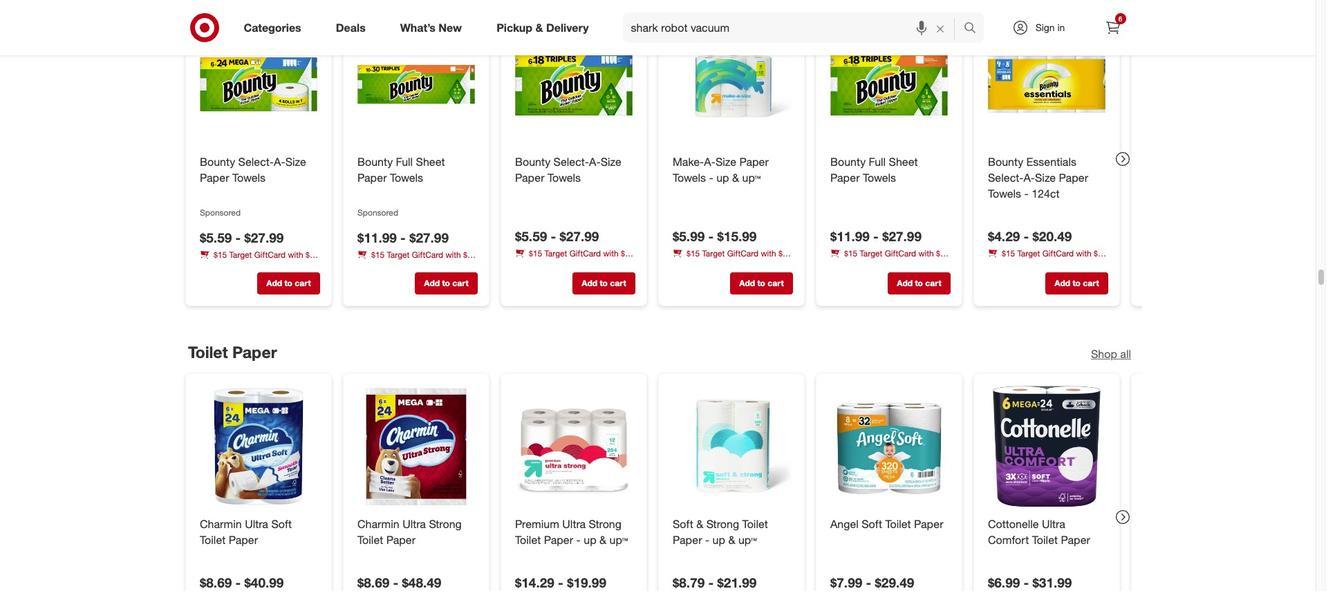 Task type: locate. For each thing, give the bounding box(es) containing it.
charmin ultra strong toilet paper image
[[355, 386, 478, 509], [355, 386, 478, 509]]

1 soft from the left
[[271, 518, 292, 531]]

paper inside bounty essentials select-a-size paper towels - 124ct
[[1059, 171, 1089, 185]]

0 horizontal spatial sheet
[[416, 155, 445, 169]]

1 horizontal spatial full
[[869, 155, 886, 169]]

2 bounty full sheet paper towels link from the left
[[831, 155, 948, 186]]

care for bounty essentials select-a-size paper towels - 124ct
[[1012, 261, 1028, 271]]

size inside the make-a-size paper towels - up & up™
[[716, 155, 736, 169]]

$15
[[687, 248, 700, 259], [844, 248, 858, 259], [1002, 249, 1015, 259], [371, 250, 385, 260]]

sponsored for $5.59
[[200, 208, 241, 218]]

& inside premium ultra strong toilet paper - up & up™
[[600, 533, 607, 547]]

2 sponsored from the left
[[357, 208, 398, 218]]

premium ultra strong toilet paper - up & up™ image
[[512, 386, 635, 509], [512, 386, 635, 509]]

charmin up the $8.69 - $40.99
[[200, 518, 242, 531]]

$15 target giftcard with $50 home care purchase button for bounty full sheet paper towels
[[831, 248, 951, 271]]

1 horizontal spatial $8.69
[[357, 575, 389, 591]]

1 horizontal spatial bounty select-a-size paper towels
[[515, 155, 621, 185]]

a- inside the make-a-size paper towels - up & up™
[[704, 155, 716, 169]]

& for premium ultra strong toilet paper - up & up™
[[600, 533, 607, 547]]

strong inside premium ultra strong toilet paper - up & up™
[[589, 518, 622, 531]]

charmin
[[200, 518, 242, 531], [357, 518, 399, 531]]

home for bounty full sheet paper towels
[[831, 260, 852, 271]]

3 add to cart from the left
[[582, 278, 626, 289]]

full
[[396, 155, 413, 169], [869, 155, 886, 169]]

charmin inside charmin ultra soft toilet paper
[[200, 518, 242, 531]]

home
[[673, 260, 694, 271], [831, 260, 852, 271], [988, 261, 1009, 271], [357, 262, 378, 272]]

0 horizontal spatial bounty select-a-size paper towels
[[200, 155, 306, 185]]

bounty full sheet paper towels link
[[357, 155, 475, 186], [831, 155, 948, 186]]

5 add from the left
[[897, 278, 913, 289]]

$8.69 for $8.69 - $48.49
[[357, 575, 389, 591]]

-
[[709, 171, 714, 185], [1025, 187, 1029, 201], [551, 228, 556, 244], [709, 228, 714, 244], [874, 228, 879, 244], [1024, 229, 1029, 245], [235, 230, 241, 246], [400, 230, 406, 246], [576, 533, 581, 547], [705, 533, 710, 547], [235, 575, 241, 591], [393, 575, 398, 591], [558, 575, 563, 591], [709, 575, 714, 591], [866, 575, 872, 591], [1024, 575, 1029, 591]]

$15 target giftcard with $50 home care purchase for bounty full sheet paper towels
[[831, 248, 950, 271]]

ultra inside charmin ultra soft toilet paper
[[245, 518, 268, 531]]

2 to from the left
[[442, 278, 450, 289]]

$8.69
[[200, 575, 232, 591], [357, 575, 389, 591]]

$11.99
[[831, 228, 870, 244], [357, 230, 397, 246]]

3 add from the left
[[582, 278, 597, 289]]

ultra right cottonelle
[[1042, 518, 1066, 531]]

$20.49
[[1033, 229, 1072, 245]]

size
[[285, 155, 306, 169], [601, 155, 621, 169], [716, 155, 736, 169], [1035, 171, 1056, 185]]

1 horizontal spatial bounty select-a-size paper towels link
[[515, 155, 633, 186]]

paper
[[740, 155, 769, 169], [200, 171, 229, 185], [357, 171, 387, 185], [515, 171, 544, 185], [831, 171, 860, 185], [1059, 171, 1089, 185], [232, 343, 277, 362], [914, 518, 944, 531], [228, 533, 258, 547], [386, 533, 416, 547], [544, 533, 573, 547], [673, 533, 702, 547], [1061, 533, 1091, 547]]

1 horizontal spatial sheet
[[889, 155, 918, 169]]

home for make-a-size paper towels - up & up™
[[673, 260, 694, 271]]

2 full from the left
[[869, 155, 886, 169]]

& for soft & strong toilet paper - up & up™
[[728, 533, 735, 547]]

paper inside premium ultra strong toilet paper - up & up™
[[544, 533, 573, 547]]

soft inside charmin ultra soft toilet paper
[[271, 518, 292, 531]]

sponsored
[[200, 208, 241, 218], [357, 208, 398, 218]]

up inside premium ultra strong toilet paper - up & up™
[[584, 533, 596, 547]]

paper inside the make-a-size paper towels - up & up™
[[740, 155, 769, 169]]

0 horizontal spatial select-
[[238, 155, 274, 169]]

4 to from the left
[[758, 278, 766, 289]]

$48.49
[[402, 575, 441, 591]]

ultra inside 'charmin ultra strong toilet paper'
[[402, 518, 426, 531]]

2 $8.69 from the left
[[357, 575, 389, 591]]

soft & strong toilet paper - up & up™ image
[[670, 386, 793, 509], [670, 386, 793, 509]]

2 soft from the left
[[673, 518, 693, 531]]

0 horizontal spatial strong
[[429, 518, 462, 531]]

charmin ultra soft toilet paper image
[[197, 386, 320, 509], [197, 386, 320, 509]]

toilet inside cottonelle ultra comfort toilet paper
[[1032, 533, 1058, 547]]

bounty inside bounty essentials select-a-size paper towels - 124ct
[[988, 155, 1024, 169]]

up up $5.99 - $15.99
[[717, 171, 729, 185]]

up™ inside premium ultra strong toilet paper - up & up™
[[610, 533, 628, 547]]

purchase for bounty essentials select-a-size paper towels - 124ct
[[1030, 261, 1065, 271]]

3 to from the left
[[600, 278, 608, 289]]

charmin ultra strong toilet paper
[[357, 518, 462, 547]]

4 add to cart button from the left
[[730, 273, 793, 295]]

4 add to cart from the left
[[739, 278, 784, 289]]

1 sponsored from the left
[[200, 208, 241, 218]]

2 add to cart from the left
[[424, 278, 469, 289]]

search
[[958, 22, 991, 36]]

$11.99 - $27.99
[[831, 228, 922, 244], [357, 230, 449, 246]]

care
[[696, 260, 712, 271], [854, 260, 870, 271], [1012, 261, 1028, 271], [381, 262, 397, 272]]

$8.69 left $48.49
[[357, 575, 389, 591]]

sponsored for $11.99
[[357, 208, 398, 218]]

add to cart button
[[257, 273, 320, 295], [415, 273, 478, 295], [573, 273, 635, 295], [730, 273, 793, 295], [888, 273, 951, 295], [1046, 273, 1109, 295]]

up™ inside soft & strong toilet paper - up & up™
[[739, 533, 757, 547]]

5 bounty from the left
[[988, 155, 1024, 169]]

ultra up $48.49
[[402, 518, 426, 531]]

angel soft toilet paper
[[831, 518, 944, 531]]

ultra right premium
[[562, 518, 586, 531]]

bounty essentials select-a-size paper towels - 124ct image
[[986, 23, 1109, 146], [986, 23, 1109, 146]]

giftcard
[[727, 248, 759, 259], [885, 248, 917, 259], [1043, 249, 1074, 259], [412, 250, 443, 260]]

6 to from the left
[[1073, 278, 1081, 289]]

charmin ultra soft toilet paper link
[[200, 517, 317, 549]]

sign in
[[1036, 21, 1066, 33]]

to for $5.99
[[758, 278, 766, 289]]

up for $14.29 - $19.99
[[584, 533, 596, 547]]

6 add from the left
[[1055, 278, 1071, 289]]

soft right angel
[[862, 518, 882, 531]]

add to cart button for $4.29 - $20.49
[[1046, 273, 1109, 295]]

charmin ultra strong toilet paper link
[[357, 517, 475, 549]]

$15 target giftcard with $50 home care purchase
[[673, 248, 792, 271], [831, 248, 950, 271], [988, 249, 1108, 271], [357, 250, 477, 272]]

bounty for $4.29 - $20.49
[[988, 155, 1024, 169]]

1 ultra from the left
[[245, 518, 268, 531]]

1 bounty full sheet paper towels link from the left
[[357, 155, 475, 186]]

delivery
[[547, 20, 589, 34]]

2 ultra from the left
[[402, 518, 426, 531]]

sign
[[1036, 21, 1055, 33]]

select-
[[238, 155, 274, 169], [554, 155, 589, 169], [988, 171, 1024, 185]]

up inside soft & strong toilet paper - up & up™
[[713, 533, 725, 547]]

$5.59
[[515, 228, 547, 244], [200, 230, 232, 246]]

4 add from the left
[[739, 278, 755, 289]]

0 horizontal spatial $8.69
[[200, 575, 232, 591]]

bounty essentials select-a-size paper towels - 124ct link
[[988, 155, 1106, 202]]

$15 for make-a-size paper towels - up & up™
[[687, 248, 700, 259]]

& up $15.99
[[732, 171, 739, 185]]

strong for $19.99
[[589, 518, 622, 531]]

to for $11.99
[[915, 278, 923, 289]]

toilet for $6.99 - $31.99
[[1032, 533, 1058, 547]]

cart
[[295, 278, 311, 289], [452, 278, 469, 289], [610, 278, 626, 289], [768, 278, 784, 289], [926, 278, 942, 289], [1083, 278, 1099, 289]]

purchase for make-a-size paper towels - up & up™
[[715, 260, 749, 271]]

add to cart
[[266, 278, 311, 289], [424, 278, 469, 289], [582, 278, 626, 289], [739, 278, 784, 289], [897, 278, 942, 289], [1055, 278, 1099, 289]]

toilet inside 'charmin ultra strong toilet paper'
[[357, 533, 383, 547]]

a- inside bounty essentials select-a-size paper towels - 124ct
[[1024, 171, 1035, 185]]

bounty full sheet paper towels
[[357, 155, 445, 185], [831, 155, 918, 185]]

1 horizontal spatial soft
[[673, 518, 693, 531]]

1 horizontal spatial sponsored
[[357, 208, 398, 218]]

1 $8.69 from the left
[[200, 575, 232, 591]]

1 horizontal spatial charmin
[[357, 518, 399, 531]]

0 horizontal spatial $5.59
[[200, 230, 232, 246]]

bounty full sheet paper towels image
[[355, 23, 478, 146], [355, 23, 478, 146], [828, 23, 951, 146], [828, 23, 951, 146]]

bounty
[[200, 155, 235, 169], [357, 155, 393, 169], [515, 155, 550, 169], [831, 155, 866, 169], [988, 155, 1024, 169]]

0 horizontal spatial $11.99 - $27.99
[[357, 230, 449, 246]]

$50
[[779, 248, 792, 259], [936, 248, 950, 259], [1094, 249, 1108, 259], [463, 250, 477, 260]]

toilet
[[188, 343, 228, 362], [742, 518, 768, 531], [886, 518, 911, 531], [200, 533, 225, 547], [357, 533, 383, 547], [515, 533, 541, 547], [1032, 533, 1058, 547]]

search button
[[958, 12, 991, 46]]

2 cart from the left
[[452, 278, 469, 289]]

strong for $48.49
[[429, 518, 462, 531]]

& inside the make-a-size paper towels - up & up™
[[732, 171, 739, 185]]

essentials
[[1027, 155, 1077, 169]]

$5.99
[[673, 228, 705, 244]]

0 horizontal spatial bounty select-a-size paper towels link
[[200, 155, 317, 186]]

purchase
[[715, 260, 749, 271], [872, 260, 907, 271], [1030, 261, 1065, 271], [399, 262, 434, 272]]

a-
[[274, 155, 285, 169], [589, 155, 601, 169], [704, 155, 716, 169], [1024, 171, 1035, 185]]

target
[[702, 248, 725, 259], [860, 248, 883, 259], [1018, 249, 1040, 259], [387, 250, 410, 260]]

$15 for bounty full sheet paper towels
[[844, 248, 858, 259]]

1 horizontal spatial $11.99
[[831, 228, 870, 244]]

angel soft toilet paper image
[[828, 386, 951, 509], [828, 386, 951, 509]]

3 ultra from the left
[[562, 518, 586, 531]]

2 sheet from the left
[[889, 155, 918, 169]]

up™
[[742, 171, 761, 185], [610, 533, 628, 547], [739, 533, 757, 547]]

bounty essentials select-a-size paper towels - 124ct
[[988, 155, 1089, 201]]

up™ inside the make-a-size paper towels - up & up™
[[742, 171, 761, 185]]

ultra up $40.99
[[245, 518, 268, 531]]

6 add to cart button from the left
[[1046, 273, 1109, 295]]

0 horizontal spatial soft
[[271, 518, 292, 531]]

6 add to cart from the left
[[1055, 278, 1099, 289]]

toilet for $8.69 - $40.99
[[200, 533, 225, 547]]

to
[[284, 278, 292, 289], [442, 278, 450, 289], [600, 278, 608, 289], [758, 278, 766, 289], [915, 278, 923, 289], [1073, 278, 1081, 289]]

cottonelle ultra comfort toilet paper link
[[988, 517, 1106, 549]]

shop
[[1091, 348, 1118, 361]]

toilet inside premium ultra strong toilet paper - up & up™
[[515, 533, 541, 547]]

bounty for $11.99 - $27.99
[[831, 155, 866, 169]]

1 cart from the left
[[295, 278, 311, 289]]

0 horizontal spatial bounty full sheet paper towels link
[[357, 155, 475, 186]]

4 cart from the left
[[768, 278, 784, 289]]

up for $8.79 - $21.99
[[713, 533, 725, 547]]

1 horizontal spatial bounty full sheet paper towels link
[[831, 155, 948, 186]]

add for $5.59 - $27.99
[[582, 278, 597, 289]]

$19.99
[[567, 575, 606, 591]]

2 horizontal spatial soft
[[862, 518, 882, 531]]

5 add to cart from the left
[[897, 278, 942, 289]]

- inside bounty essentials select-a-size paper towels - 124ct
[[1025, 187, 1029, 201]]

soft up $8.79
[[673, 518, 693, 531]]

4 ultra from the left
[[1042, 518, 1066, 531]]

& up $21.99
[[728, 533, 735, 547]]

2 horizontal spatial select-
[[988, 171, 1024, 185]]

0 horizontal spatial sponsored
[[200, 208, 241, 218]]

bounty select-a-size paper towels
[[200, 155, 306, 185], [515, 155, 621, 185]]

strong up $19.99 on the bottom
[[589, 518, 622, 531]]

charmin inside 'charmin ultra strong toilet paper'
[[357, 518, 399, 531]]

premium
[[515, 518, 559, 531]]

strong up $48.49
[[429, 518, 462, 531]]

0 horizontal spatial charmin
[[200, 518, 242, 531]]

add to cart for $5.99
[[739, 278, 784, 289]]

1 sheet from the left
[[416, 155, 445, 169]]

3 strong from the left
[[707, 518, 739, 531]]

charmin up $8.69 - $48.49
[[357, 518, 399, 531]]

what's new link
[[389, 12, 480, 43]]

& right pickup
[[536, 20, 543, 34]]

up up $19.99 on the bottom
[[584, 533, 596, 547]]

$8.79
[[673, 575, 705, 591]]

add for $4.29 - $20.49
[[1055, 278, 1071, 289]]

1 add to cart button from the left
[[257, 273, 320, 295]]

size inside bounty essentials select-a-size paper towels - 124ct
[[1035, 171, 1056, 185]]

$8.69 for $8.69 - $40.99
[[200, 575, 232, 591]]

add
[[266, 278, 282, 289], [424, 278, 440, 289], [582, 278, 597, 289], [739, 278, 755, 289], [897, 278, 913, 289], [1055, 278, 1071, 289]]

$5.59 - $27.99
[[515, 228, 599, 244], [200, 230, 284, 246]]

toilet for $8.79 - $21.99
[[742, 518, 768, 531]]

care for bounty full sheet paper towels
[[854, 260, 870, 271]]

$15 target giftcard with $50 home care purchase button
[[673, 248, 793, 271], [831, 248, 951, 271], [988, 248, 1109, 271], [357, 249, 478, 272]]

make-a-size paper towels - up & up™ image
[[670, 23, 793, 146], [670, 23, 793, 146]]

bounty select-a-size paper towels image
[[197, 23, 320, 146], [197, 23, 320, 146], [512, 23, 635, 146], [512, 23, 635, 146]]

3 add to cart button from the left
[[573, 273, 635, 295]]

bounty select-a-size paper towels link
[[200, 155, 317, 186], [515, 155, 633, 186]]

5 cart from the left
[[926, 278, 942, 289]]

cottonelle ultra comfort toilet paper image
[[986, 386, 1109, 509], [986, 386, 1109, 509]]

premium ultra strong toilet paper - up & up™
[[515, 518, 628, 547]]

3 cart from the left
[[610, 278, 626, 289]]

1 horizontal spatial $5.59 - $27.99
[[515, 228, 599, 244]]

$7.99 - $29.49
[[831, 575, 915, 591]]

1 add to cart from the left
[[266, 278, 311, 289]]

1 strong from the left
[[429, 518, 462, 531]]

ultra inside cottonelle ultra comfort toilet paper
[[1042, 518, 1066, 531]]

ultra for $40.99
[[245, 518, 268, 531]]

4 bounty from the left
[[831, 155, 866, 169]]

2 horizontal spatial strong
[[707, 518, 739, 531]]

shop all
[[1091, 348, 1132, 361]]

towels
[[232, 171, 265, 185], [390, 171, 423, 185], [548, 171, 581, 185], [673, 171, 706, 185], [863, 171, 896, 185], [988, 187, 1022, 201]]

$27.99
[[560, 228, 599, 244], [883, 228, 922, 244], [244, 230, 284, 246], [409, 230, 449, 246]]

2 strong from the left
[[589, 518, 622, 531]]

soft up $40.99
[[271, 518, 292, 531]]

strong up $8.79 - $21.99
[[707, 518, 739, 531]]

$15.99
[[717, 228, 757, 244]]

5 add to cart button from the left
[[888, 273, 951, 295]]

strong inside 'charmin ultra strong toilet paper'
[[429, 518, 462, 531]]

comfort
[[988, 533, 1029, 547]]

paper inside charmin ultra soft toilet paper
[[228, 533, 258, 547]]

add to cart for $5.59
[[582, 278, 626, 289]]

1 full from the left
[[396, 155, 413, 169]]

1 charmin from the left
[[200, 518, 242, 531]]

toilet inside charmin ultra soft toilet paper
[[200, 533, 225, 547]]

1 horizontal spatial bounty full sheet paper towels
[[831, 155, 918, 185]]

to for $5.59
[[600, 278, 608, 289]]

ultra
[[245, 518, 268, 531], [402, 518, 426, 531], [562, 518, 586, 531], [1042, 518, 1066, 531]]

0 horizontal spatial bounty full sheet paper towels
[[357, 155, 445, 185]]

0 horizontal spatial $5.59 - $27.99
[[200, 230, 284, 246]]

&
[[536, 20, 543, 34], [732, 171, 739, 185], [696, 518, 703, 531], [600, 533, 607, 547], [728, 533, 735, 547]]

& up $19.99 on the bottom
[[600, 533, 607, 547]]

purchase for bounty full sheet paper towels
[[872, 260, 907, 271]]

up
[[717, 171, 729, 185], [584, 533, 596, 547], [713, 533, 725, 547]]

1 horizontal spatial select-
[[554, 155, 589, 169]]

$8.69 left $40.99
[[200, 575, 232, 591]]

full for second the bounty full sheet paper towels link from the left
[[869, 155, 886, 169]]

toilet for $8.69 - $48.49
[[357, 533, 383, 547]]

with
[[761, 248, 776, 259], [919, 248, 934, 259], [1077, 249, 1092, 259], [446, 250, 461, 260]]

cart for $11.99 - $27.99
[[926, 278, 942, 289]]

ultra inside premium ultra strong toilet paper - up & up™
[[562, 518, 586, 531]]

full for 1st the bounty full sheet paper towels link from left
[[396, 155, 413, 169]]

up up $8.79 - $21.99
[[713, 533, 725, 547]]

sheet
[[416, 155, 445, 169], [889, 155, 918, 169]]

soft & strong toilet paper - up & up™ link
[[673, 517, 790, 549]]

$4.29
[[988, 229, 1020, 245]]

6 cart from the left
[[1083, 278, 1099, 289]]

5 to from the left
[[915, 278, 923, 289]]

strong inside soft & strong toilet paper - up & up™
[[707, 518, 739, 531]]

0 horizontal spatial full
[[396, 155, 413, 169]]

3 bounty from the left
[[515, 155, 550, 169]]

1 horizontal spatial strong
[[589, 518, 622, 531]]

make-a-size paper towels - up & up™ link
[[673, 155, 790, 186]]

2 charmin from the left
[[357, 518, 399, 531]]

toilet inside soft & strong toilet paper - up & up™
[[742, 518, 768, 531]]

categories
[[244, 20, 301, 34]]



Task type: describe. For each thing, give the bounding box(es) containing it.
pickup
[[497, 20, 533, 34]]

cottonelle ultra comfort toilet paper
[[988, 518, 1091, 547]]

add to cart for $4.29
[[1055, 278, 1099, 289]]

2 bounty select-a-size paper towels link from the left
[[515, 155, 633, 186]]

1 to from the left
[[284, 278, 292, 289]]

$15 target giftcard with $50 home care purchase button for make-a-size paper towels - up & up™
[[673, 248, 793, 271]]

target for bounty full sheet paper towels
[[860, 248, 883, 259]]

with for bounty full sheet paper towels
[[919, 248, 934, 259]]

$7.99
[[831, 575, 863, 591]]

1 add from the left
[[266, 278, 282, 289]]

124ct
[[1032, 187, 1060, 201]]

6
[[1119, 15, 1123, 23]]

charmin for $8.69 - $48.49
[[357, 518, 399, 531]]

$8.79 - $21.99
[[673, 575, 757, 591]]

6 link
[[1098, 12, 1129, 43]]

$8.69 - $40.99
[[200, 575, 284, 591]]

new
[[439, 20, 462, 34]]

add for $5.99 - $15.99
[[739, 278, 755, 289]]

ultra for $19.99
[[562, 518, 586, 531]]

pickup & delivery link
[[485, 12, 606, 43]]

up™ for $8.79 - $21.99
[[739, 533, 757, 547]]

what's new
[[400, 20, 462, 34]]

1 bounty from the left
[[200, 155, 235, 169]]

home for bounty essentials select-a-size paper towels - 124ct
[[988, 261, 1009, 271]]

all
[[1121, 348, 1132, 361]]

ultra for $31.99
[[1042, 518, 1066, 531]]

select- for first bounty select-a-size paper towels link from the right
[[554, 155, 589, 169]]

$29.49
[[875, 575, 915, 591]]

with for bounty essentials select-a-size paper towels - 124ct
[[1077, 249, 1092, 259]]

0 horizontal spatial $11.99
[[357, 230, 397, 246]]

cottonelle
[[988, 518, 1039, 531]]

1 bounty select-a-size paper towels from the left
[[200, 155, 306, 185]]

giftcard for make-a-size paper towels - up & up™
[[727, 248, 759, 259]]

towels inside the make-a-size paper towels - up & up™
[[673, 171, 706, 185]]

$6.99 - $31.99
[[988, 575, 1072, 591]]

$40.99
[[244, 575, 284, 591]]

deals
[[336, 20, 366, 34]]

paper inside 'charmin ultra strong toilet paper'
[[386, 533, 416, 547]]

1 horizontal spatial $5.59
[[515, 228, 547, 244]]

& for make-a-size paper towels - up & up™
[[732, 171, 739, 185]]

make-a-size paper towels - up & up™
[[673, 155, 769, 185]]

2 add from the left
[[424, 278, 440, 289]]

- inside premium ultra strong toilet paper - up & up™
[[576, 533, 581, 547]]

up inside the make-a-size paper towels - up & up™
[[717, 171, 729, 185]]

care for make-a-size paper towels - up & up™
[[696, 260, 712, 271]]

$15 target giftcard with $50 home care purchase button for bounty essentials select-a-size paper towels - 124ct
[[988, 248, 1109, 271]]

$14.29
[[515, 575, 554, 591]]

$15 target giftcard with $50 home care purchase for bounty essentials select-a-size paper towels - 124ct
[[988, 249, 1108, 271]]

$50 for make-a-size paper towels - up & up™
[[779, 248, 792, 259]]

$15 target giftcard with $50 home care purchase for make-a-size paper towels - up & up™
[[673, 248, 792, 271]]

shop all link
[[1091, 347, 1132, 363]]

in
[[1058, 21, 1066, 33]]

deals link
[[324, 12, 383, 43]]

add to cart button for $11.99 - $27.99
[[888, 273, 951, 295]]

cart for $4.29 - $20.49
[[1083, 278, 1099, 289]]

$5.99 - $15.99
[[673, 228, 757, 244]]

2 add to cart button from the left
[[415, 273, 478, 295]]

1 bounty select-a-size paper towels link from the left
[[200, 155, 317, 186]]

toilet for $14.29 - $19.99
[[515, 533, 541, 547]]

sheet for second the bounty full sheet paper towels link from the left
[[889, 155, 918, 169]]

1 bounty full sheet paper towels from the left
[[357, 155, 445, 185]]

select- for second bounty select-a-size paper towels link from right
[[238, 155, 274, 169]]

2 bounty full sheet paper towels from the left
[[831, 155, 918, 185]]

charmin for $8.69 - $40.99
[[200, 518, 242, 531]]

1 horizontal spatial $11.99 - $27.99
[[831, 228, 922, 244]]

What can we help you find? suggestions appear below search field
[[623, 12, 968, 43]]

giftcard for bounty full sheet paper towels
[[885, 248, 917, 259]]

target for bounty essentials select-a-size paper towels - 124ct
[[1018, 249, 1040, 259]]

add for $11.99 - $27.99
[[897, 278, 913, 289]]

$8.69 - $48.49
[[357, 575, 441, 591]]

up™ for $14.29 - $19.99
[[610, 533, 628, 547]]

ultra for $48.49
[[402, 518, 426, 531]]

$6.99
[[988, 575, 1020, 591]]

target for make-a-size paper towels - up & up™
[[702, 248, 725, 259]]

to for $4.29
[[1073, 278, 1081, 289]]

$50 for bounty essentials select-a-size paper towels - 124ct
[[1094, 249, 1108, 259]]

premium ultra strong toilet paper - up & up™ link
[[515, 517, 633, 549]]

- inside soft & strong toilet paper - up & up™
[[705, 533, 710, 547]]

& up $8.79
[[696, 518, 703, 531]]

toilet paper
[[188, 343, 277, 362]]

2 bounty select-a-size paper towels from the left
[[515, 155, 621, 185]]

soft inside soft & strong toilet paper - up & up™
[[673, 518, 693, 531]]

bounty for $5.59 - $27.99
[[515, 155, 550, 169]]

angel
[[831, 518, 859, 531]]

charmin ultra soft toilet paper
[[200, 518, 292, 547]]

$50 for bounty full sheet paper towels
[[936, 248, 950, 259]]

make-
[[673, 155, 704, 169]]

sign in link
[[1001, 12, 1087, 43]]

- inside the make-a-size paper towels - up & up™
[[709, 171, 714, 185]]

cart for $5.59 - $27.99
[[610, 278, 626, 289]]

paper inside cottonelle ultra comfort toilet paper
[[1061, 533, 1091, 547]]

$15 for bounty essentials select-a-size paper towels - 124ct
[[1002, 249, 1015, 259]]

pickup & delivery
[[497, 20, 589, 34]]

soft & strong toilet paper - up & up™
[[673, 518, 768, 547]]

giftcard for bounty essentials select-a-size paper towels - 124ct
[[1043, 249, 1074, 259]]

categories link
[[232, 12, 319, 43]]

add to cart button for $5.59 - $27.99
[[573, 273, 635, 295]]

strong for $21.99
[[707, 518, 739, 531]]

$31.99
[[1033, 575, 1072, 591]]

$21.99
[[717, 575, 757, 591]]

angel soft toilet paper link
[[831, 517, 948, 533]]

$4.29 - $20.49
[[988, 229, 1072, 245]]

cart for $5.99 - $15.99
[[768, 278, 784, 289]]

sheet for 1st the bounty full sheet paper towels link from left
[[416, 155, 445, 169]]

$14.29 - $19.99
[[515, 575, 606, 591]]

3 soft from the left
[[862, 518, 882, 531]]

add to cart for $11.99
[[897, 278, 942, 289]]

what's
[[400, 20, 436, 34]]

select- inside bounty essentials select-a-size paper towels - 124ct
[[988, 171, 1024, 185]]

2 bounty from the left
[[357, 155, 393, 169]]

towels inside bounty essentials select-a-size paper towels - 124ct
[[988, 187, 1022, 201]]

add to cart button for $5.99 - $15.99
[[730, 273, 793, 295]]

with for make-a-size paper towels - up & up™
[[761, 248, 776, 259]]

paper inside soft & strong toilet paper - up & up™
[[673, 533, 702, 547]]



Task type: vqa. For each thing, say whether or not it's contained in the screenshot.
the Angel Soft Toilet Paper image
yes



